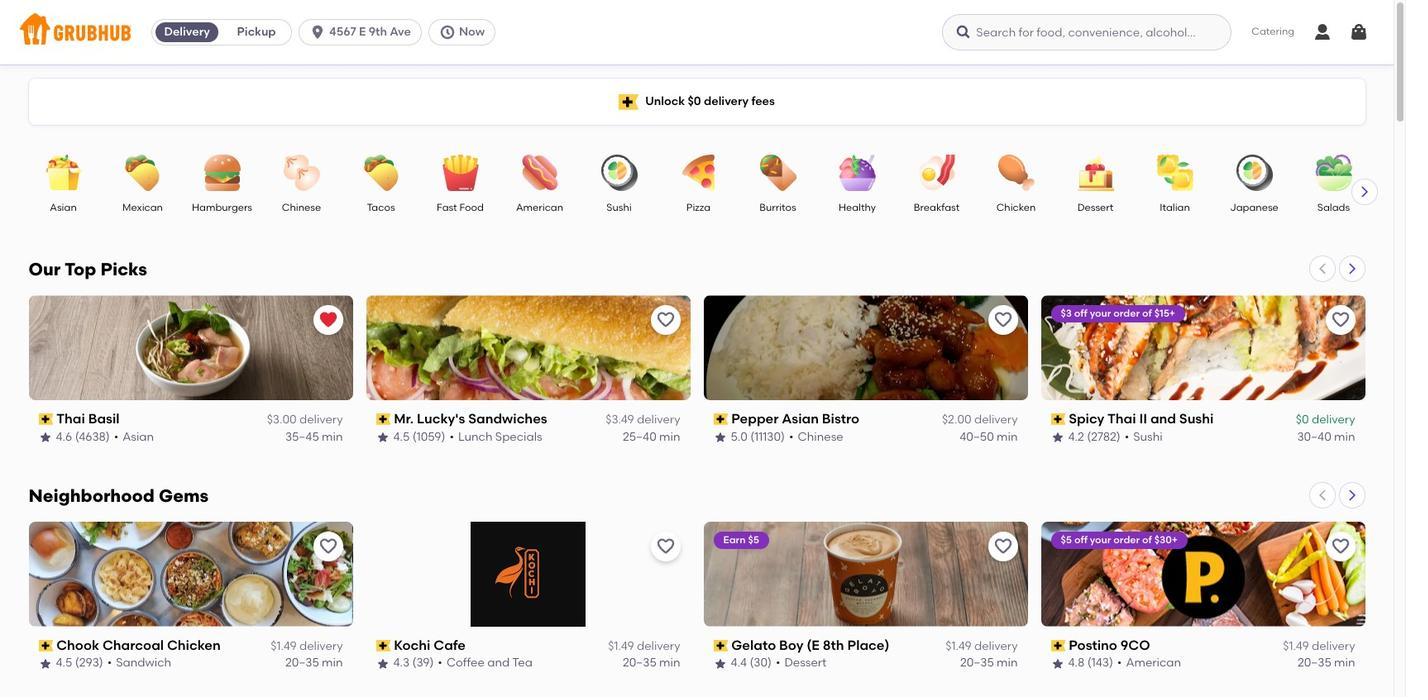 Task type: locate. For each thing, give the bounding box(es) containing it.
pepper asian bistro
[[732, 411, 860, 427]]

4.3 (39)
[[393, 657, 434, 671]]

5.0
[[731, 430, 748, 444]]

and right ii at the right of the page
[[1151, 411, 1177, 427]]

$1.49 delivery for gelato boy (e 8th place)
[[946, 640, 1018, 654]]

pepper asian bistro logo image
[[704, 295, 1028, 401]]

pizza
[[687, 202, 711, 214]]

1 vertical spatial american
[[1127, 657, 1182, 671]]

2 horizontal spatial asian
[[782, 411, 819, 427]]

1 vertical spatial dessert
[[785, 657, 827, 671]]

caret left icon image down salads
[[1316, 262, 1329, 276]]

• right (30)
[[776, 657, 781, 671]]

3 $1.49 from the left
[[946, 640, 972, 654]]

• down pepper asian bistro
[[789, 430, 794, 444]]

2 $1.49 from the left
[[608, 640, 634, 654]]

• down 'lucky's'
[[450, 430, 454, 444]]

1 horizontal spatial save this restaurant image
[[656, 537, 676, 557]]

thai left ii at the right of the page
[[1108, 411, 1137, 427]]

2 caret left icon image from the top
[[1316, 489, 1329, 502]]

20–35 min for gelato boy (e 8th place)
[[961, 657, 1018, 671]]

spicy thai ii and sushi
[[1069, 411, 1214, 427]]

5.0 (11130)
[[731, 430, 785, 444]]

4.8
[[1069, 657, 1085, 671]]

• sushi
[[1125, 430, 1163, 444]]

order
[[1114, 308, 1140, 319], [1114, 534, 1140, 546]]

earn $5
[[724, 534, 760, 546]]

0 horizontal spatial sushi
[[607, 202, 632, 214]]

0 horizontal spatial dessert
[[785, 657, 827, 671]]

sushi image
[[590, 155, 648, 191]]

(1059)
[[413, 430, 446, 444]]

sushi right ii at the right of the page
[[1180, 411, 1214, 427]]

•
[[114, 430, 119, 444], [450, 430, 454, 444], [789, 430, 794, 444], [1125, 430, 1130, 444], [107, 657, 112, 671], [438, 657, 443, 671], [776, 657, 781, 671], [1118, 657, 1122, 671]]

of left $15+
[[1143, 308, 1153, 319]]

tacos image
[[352, 155, 410, 191]]

2 20–35 from the left
[[623, 657, 657, 671]]

sushi down sushi 'image'
[[607, 202, 632, 214]]

4 20–35 min from the left
[[1298, 657, 1356, 671]]

delivery
[[704, 94, 749, 108], [300, 413, 343, 427], [637, 413, 681, 427], [975, 413, 1018, 427], [1312, 413, 1356, 427], [300, 640, 343, 654], [637, 640, 681, 654], [975, 640, 1018, 654], [1312, 640, 1356, 654]]

1 vertical spatial $0
[[1297, 413, 1310, 427]]

2 thai from the left
[[1108, 411, 1137, 427]]

unlock
[[646, 94, 685, 108]]

1 horizontal spatial sushi
[[1134, 430, 1163, 444]]

order left $15+
[[1114, 308, 1140, 319]]

2 order from the top
[[1114, 534, 1140, 546]]

$1.49 delivery
[[271, 640, 343, 654], [608, 640, 681, 654], [946, 640, 1018, 654], [1284, 640, 1356, 654]]

star icon image for mr. lucky's sandwiches
[[376, 431, 389, 444]]

star icon image left 4.2
[[1051, 431, 1065, 444]]

1 $1.49 delivery from the left
[[271, 640, 343, 654]]

0 vertical spatial off
[[1075, 308, 1088, 319]]

20–35 for postino 9co
[[1298, 657, 1332, 671]]

$0 up 30–40
[[1297, 413, 1310, 427]]

1 horizontal spatial dessert
[[1078, 202, 1114, 214]]

coffee
[[447, 657, 485, 671]]

3 $1.49 delivery from the left
[[946, 640, 1018, 654]]

4567 e 9th ave
[[329, 25, 411, 39]]

saved restaurant button
[[313, 305, 343, 335]]

2 of from the top
[[1143, 534, 1153, 546]]

asian down asian image at the left top
[[50, 202, 77, 214]]

your left $30+
[[1090, 534, 1112, 546]]

20–35 for chook charcoal chicken
[[285, 657, 319, 671]]

1 of from the top
[[1143, 308, 1153, 319]]

2 $1.49 delivery from the left
[[608, 640, 681, 654]]

subscription pass image for chook charcoal chicken
[[38, 641, 53, 652]]

american image
[[511, 155, 569, 191]]

• down spicy thai ii and sushi
[[1125, 430, 1130, 444]]

delivery for gelato boy (e 8th place)
[[975, 640, 1018, 654]]

2 horizontal spatial sushi
[[1180, 411, 1214, 427]]

20–35 min for postino 9co
[[1298, 657, 1356, 671]]

order for our top picks
[[1114, 308, 1140, 319]]

1 horizontal spatial asian
[[123, 430, 154, 444]]

$1.49 delivery for chook charcoal chicken
[[271, 640, 343, 654]]

25–40 min
[[623, 430, 681, 444]]

your for our top picks
[[1090, 308, 1112, 319]]

star icon image
[[38, 431, 52, 444], [376, 431, 389, 444], [714, 431, 727, 444], [1051, 431, 1065, 444], [38, 658, 52, 671], [376, 658, 389, 671], [714, 658, 727, 671], [1051, 658, 1065, 671]]

1 vertical spatial chinese
[[798, 430, 844, 444]]

american
[[516, 202, 564, 214], [1127, 657, 1182, 671]]

1 horizontal spatial svg image
[[1313, 22, 1333, 42]]

american down 9co on the right of page
[[1127, 657, 1182, 671]]

0 horizontal spatial $0
[[688, 94, 701, 108]]

0 vertical spatial chicken
[[997, 202, 1036, 214]]

main navigation navigation
[[0, 0, 1394, 65]]

• right (39)
[[438, 657, 443, 671]]

star icon image left the '5.0'
[[714, 431, 727, 444]]

0 vertical spatial caret right icon image
[[1358, 185, 1372, 199]]

1 order from the top
[[1114, 308, 1140, 319]]

• sandwich
[[107, 657, 171, 671]]

save this restaurant button
[[651, 305, 681, 335], [988, 305, 1018, 335], [1326, 305, 1356, 335], [313, 532, 343, 562], [651, 532, 681, 562], [988, 532, 1018, 562], [1326, 532, 1356, 562]]

min for pepper asian bistro
[[997, 430, 1018, 444]]

1 vertical spatial your
[[1090, 534, 1112, 546]]

your for neighborhood gems
[[1090, 534, 1112, 546]]

4.2
[[1069, 430, 1085, 444]]

star icon image for thai basil
[[38, 431, 52, 444]]

4 $1.49 delivery from the left
[[1284, 640, 1356, 654]]

pickup
[[237, 25, 276, 39]]

1 vertical spatial order
[[1114, 534, 1140, 546]]

star icon image down subscription pass icon
[[38, 431, 52, 444]]

boy
[[780, 638, 804, 654]]

0 horizontal spatial thai
[[56, 411, 85, 427]]

chinese down bistro
[[798, 430, 844, 444]]

asian
[[50, 202, 77, 214], [782, 411, 819, 427], [123, 430, 154, 444]]

4 $1.49 from the left
[[1284, 640, 1310, 654]]

(e
[[807, 638, 820, 654]]

star icon image for kochi cafe
[[376, 658, 389, 671]]

0 horizontal spatial asian
[[50, 202, 77, 214]]

1 horizontal spatial 4.5
[[393, 430, 410, 444]]

min for thai basil
[[322, 430, 343, 444]]

20–35 min for kochi cafe
[[623, 657, 681, 671]]

neighborhood
[[29, 486, 155, 506]]

2 horizontal spatial save this restaurant image
[[1331, 537, 1351, 557]]

subscription pass image
[[376, 414, 391, 426], [714, 414, 728, 426], [1051, 414, 1066, 426], [38, 641, 53, 652], [376, 641, 391, 652], [714, 641, 728, 652], [1051, 641, 1066, 652]]

save this restaurant image
[[656, 310, 676, 330], [993, 310, 1013, 330], [1331, 310, 1351, 330], [993, 537, 1013, 557]]

star icon image left 4.5 (293)
[[38, 658, 52, 671]]

1 horizontal spatial svg image
[[956, 24, 973, 41]]

2 save this restaurant image from the left
[[656, 537, 676, 557]]

japanese
[[1231, 202, 1279, 214]]

0 vertical spatial caret left icon image
[[1316, 262, 1329, 276]]

subscription pass image for postino 9co
[[1051, 641, 1066, 652]]

• right (293)
[[107, 657, 112, 671]]

1 horizontal spatial thai
[[1108, 411, 1137, 427]]

asian for pepper asian bistro
[[782, 411, 819, 427]]

dessert
[[1078, 202, 1114, 214], [785, 657, 827, 671]]

$3.49
[[606, 413, 634, 427]]

1 vertical spatial sushi
[[1180, 411, 1214, 427]]

delivery for spicy thai ii and sushi
[[1312, 413, 1356, 427]]

$5 off your order of $30+
[[1061, 534, 1178, 546]]

0 vertical spatial order
[[1114, 308, 1140, 319]]

2 vertical spatial sushi
[[1134, 430, 1163, 444]]

sushi
[[607, 202, 632, 214], [1180, 411, 1214, 427], [1134, 430, 1163, 444]]

4.2 (2782)
[[1069, 430, 1121, 444]]

0 horizontal spatial svg image
[[439, 24, 456, 41]]

subscription pass image left the pepper
[[714, 414, 728, 426]]

chicken up sandwich
[[167, 638, 221, 654]]

2 vertical spatial caret right icon image
[[1346, 489, 1359, 502]]

$1.49 delivery for postino 9co
[[1284, 640, 1356, 654]]

svg image
[[1313, 22, 1333, 42], [1350, 22, 1370, 42], [439, 24, 456, 41]]

caret left icon image
[[1316, 262, 1329, 276], [1316, 489, 1329, 502]]

1 vertical spatial chicken
[[167, 638, 221, 654]]

0 horizontal spatial chinese
[[282, 202, 321, 214]]

kochi cafe logo image
[[471, 522, 586, 627]]

subscription pass image for spicy thai ii and sushi
[[1051, 414, 1066, 426]]

chinese image
[[273, 155, 331, 191]]

chicken down chicken image
[[997, 202, 1036, 214]]

0 horizontal spatial chicken
[[167, 638, 221, 654]]

dessert down the gelato boy (e 8th place)
[[785, 657, 827, 671]]

italian image
[[1147, 155, 1204, 191]]

0 horizontal spatial svg image
[[310, 24, 326, 41]]

breakfast
[[914, 202, 960, 214]]

chicken image
[[988, 155, 1046, 191]]

and left tea
[[488, 657, 510, 671]]

• for lucky's
[[450, 430, 454, 444]]

4.5
[[393, 430, 410, 444], [56, 657, 72, 671]]

4.5 for chook charcoal chicken
[[56, 657, 72, 671]]

1 20–35 min from the left
[[285, 657, 343, 671]]

delivery for postino 9co
[[1312, 640, 1356, 654]]

(11130)
[[751, 430, 785, 444]]

asian right (4638)
[[123, 430, 154, 444]]

1 vertical spatial 4.5
[[56, 657, 72, 671]]

american down american image at the left top of page
[[516, 202, 564, 214]]

1 horizontal spatial american
[[1127, 657, 1182, 671]]

30–40
[[1298, 430, 1332, 444]]

subscription pass image left the 'mr.' at the left bottom of page
[[376, 414, 391, 426]]

$3.49 delivery
[[606, 413, 681, 427]]

our top picks
[[29, 259, 147, 280]]

2 your from the top
[[1090, 534, 1112, 546]]

1 20–35 from the left
[[285, 657, 319, 671]]

star icon image left "4.4"
[[714, 658, 727, 671]]

svg image inside 4567 e 9th ave button
[[310, 24, 326, 41]]

$1.49
[[271, 640, 297, 654], [608, 640, 634, 654], [946, 640, 972, 654], [1284, 640, 1310, 654]]

1 vertical spatial caret left icon image
[[1316, 489, 1329, 502]]

2 off from the top
[[1075, 534, 1088, 546]]

thai up 4.6
[[56, 411, 85, 427]]

chinese
[[282, 202, 321, 214], [798, 430, 844, 444]]

burritos
[[760, 202, 797, 214]]

2 20–35 min from the left
[[623, 657, 681, 671]]

chinese down chinese image
[[282, 202, 321, 214]]

caret left icon image down 30–40 min
[[1316, 489, 1329, 502]]

salads image
[[1305, 155, 1363, 191]]

0 horizontal spatial $5
[[748, 534, 760, 546]]

4.5 down the chook
[[56, 657, 72, 671]]

0 vertical spatial dessert
[[1078, 202, 1114, 214]]

fast food image
[[432, 155, 489, 191]]

off for neighborhood gems
[[1075, 534, 1088, 546]]

star icon image left 4.8
[[1051, 658, 1065, 671]]

$1.49 for postino 9co
[[1284, 640, 1310, 654]]

svg image
[[310, 24, 326, 41], [956, 24, 973, 41]]

3 20–35 min from the left
[[961, 657, 1018, 671]]

1 your from the top
[[1090, 308, 1112, 319]]

pizza image
[[670, 155, 728, 191]]

4.5 (1059)
[[393, 430, 446, 444]]

0 vertical spatial 4.5
[[393, 430, 410, 444]]

burritos image
[[749, 155, 807, 191]]

subscription pass image left spicy
[[1051, 414, 1066, 426]]

order for neighborhood gems
[[1114, 534, 1140, 546]]

mr. lucky's sandwiches
[[394, 411, 548, 427]]

(39)
[[413, 657, 434, 671]]

1 caret left icon image from the top
[[1316, 262, 1329, 276]]

$3
[[1061, 308, 1072, 319]]

1 horizontal spatial chicken
[[997, 202, 1036, 214]]

subscription pass image left 'postino'
[[1051, 641, 1066, 652]]

20–35 for kochi cafe
[[623, 657, 657, 671]]

• american
[[1118, 657, 1182, 671]]

1 save this restaurant image from the left
[[318, 537, 338, 557]]

min for spicy thai ii and sushi
[[1335, 430, 1356, 444]]

• chinese
[[789, 430, 844, 444]]

1 vertical spatial caret right icon image
[[1346, 262, 1359, 276]]

1 horizontal spatial and
[[1151, 411, 1177, 427]]

chook
[[56, 638, 99, 654]]

sandwiches
[[469, 411, 548, 427]]

0 vertical spatial your
[[1090, 308, 1112, 319]]

4 20–35 from the left
[[1298, 657, 1332, 671]]

subscription pass image left gelato
[[714, 641, 728, 652]]

$2.00
[[943, 413, 972, 427]]

subscription pass image left kochi in the left of the page
[[376, 641, 391, 652]]

chook charcoal chicken logo image
[[29, 522, 353, 627]]

0 vertical spatial asian
[[50, 202, 77, 214]]

postino
[[1069, 638, 1118, 654]]

1 $1.49 from the left
[[271, 640, 297, 654]]

$0 right the unlock
[[688, 94, 701, 108]]

• right (143)
[[1118, 657, 1122, 671]]

healthy
[[839, 202, 876, 214]]

3 20–35 from the left
[[961, 657, 994, 671]]

japanese image
[[1226, 155, 1284, 191]]

• for cafe
[[438, 657, 443, 671]]

1 vertical spatial and
[[488, 657, 510, 671]]

2 vertical spatial asian
[[123, 430, 154, 444]]

spicy thai ii and sushi logo image
[[1041, 295, 1366, 401]]

$30+
[[1155, 534, 1178, 546]]

min for mr. lucky's sandwiches
[[660, 430, 681, 444]]

gelato boy (e 8th place) logo image
[[704, 522, 1028, 627]]

caret right icon image
[[1358, 185, 1372, 199], [1346, 262, 1359, 276], [1346, 489, 1359, 502]]

subscription pass image for kochi cafe
[[376, 641, 391, 652]]

of
[[1143, 308, 1153, 319], [1143, 534, 1153, 546]]

2 svg image from the left
[[956, 24, 973, 41]]

1 vertical spatial off
[[1075, 534, 1088, 546]]

of left $30+
[[1143, 534, 1153, 546]]

$3.00
[[267, 413, 297, 427]]

35–45 min
[[285, 430, 343, 444]]

top
[[64, 259, 96, 280]]

save this restaurant image
[[318, 537, 338, 557], [656, 537, 676, 557], [1331, 537, 1351, 557]]

1 horizontal spatial $5
[[1061, 534, 1072, 546]]

fast food
[[437, 202, 484, 214]]

delivery for thai basil
[[300, 413, 343, 427]]

4.5 down the 'mr.' at the left bottom of page
[[393, 430, 410, 444]]

20–35
[[285, 657, 319, 671], [623, 657, 657, 671], [961, 657, 994, 671], [1298, 657, 1332, 671]]

star icon image left 4.5 (1059)
[[376, 431, 389, 444]]

1 vertical spatial asian
[[782, 411, 819, 427]]

$0 delivery
[[1297, 413, 1356, 427]]

20–35 min for chook charcoal chicken
[[285, 657, 343, 671]]

dessert down dessert "image"
[[1078, 202, 1114, 214]]

0 horizontal spatial american
[[516, 202, 564, 214]]

1 vertical spatial of
[[1143, 534, 1153, 546]]

your right $3
[[1090, 308, 1112, 319]]

sushi down ii at the right of the page
[[1134, 430, 1163, 444]]

min for kochi cafe
[[660, 657, 681, 671]]

asian up • chinese
[[782, 411, 819, 427]]

0 horizontal spatial save this restaurant image
[[318, 537, 338, 557]]

cafe
[[434, 638, 466, 654]]

1 horizontal spatial chinese
[[798, 430, 844, 444]]

1 off from the top
[[1075, 308, 1088, 319]]

subscription pass image left the chook
[[38, 641, 53, 652]]

• down basil
[[114, 430, 119, 444]]

order left $30+
[[1114, 534, 1140, 546]]

0 horizontal spatial 4.5
[[56, 657, 72, 671]]

1 svg image from the left
[[310, 24, 326, 41]]

sandwich
[[116, 657, 171, 671]]

spicy
[[1069, 411, 1105, 427]]

star icon image left 4.3
[[376, 658, 389, 671]]

0 vertical spatial of
[[1143, 308, 1153, 319]]



Task type: describe. For each thing, give the bounding box(es) containing it.
neighborhood gems
[[29, 486, 209, 506]]

4.8 (143)
[[1069, 657, 1114, 671]]

subscription pass image for mr. lucky's sandwiches
[[376, 414, 391, 426]]

pickup button
[[222, 19, 291, 46]]

star icon image for pepper asian bistro
[[714, 431, 727, 444]]

hamburgers
[[192, 202, 252, 214]]

2 horizontal spatial svg image
[[1350, 22, 1370, 42]]

0 vertical spatial chinese
[[282, 202, 321, 214]]

star icon image for gelato boy (e 8th place)
[[714, 658, 727, 671]]

Search for food, convenience, alcohol... search field
[[943, 14, 1232, 50]]

(4638)
[[75, 430, 110, 444]]

fast
[[437, 202, 457, 214]]

0 vertical spatial american
[[516, 202, 564, 214]]

9co
[[1121, 638, 1151, 654]]

unlock $0 delivery fees
[[646, 94, 775, 108]]

0 horizontal spatial and
[[488, 657, 510, 671]]

specials
[[496, 430, 543, 444]]

$1.49 for kochi cafe
[[608, 640, 634, 654]]

lunch
[[458, 430, 493, 444]]

picks
[[101, 259, 147, 280]]

40–50 min
[[960, 430, 1018, 444]]

delivery
[[164, 25, 210, 39]]

8th
[[823, 638, 845, 654]]

breakfast image
[[908, 155, 966, 191]]

$1.49 for chook charcoal chicken
[[271, 640, 297, 654]]

4.6 (4638)
[[56, 430, 110, 444]]

delivery for mr. lucky's sandwiches
[[637, 413, 681, 427]]

gems
[[159, 486, 209, 506]]

now button
[[429, 19, 502, 46]]

dessert image
[[1067, 155, 1125, 191]]

(30)
[[750, 657, 772, 671]]

3 save this restaurant image from the left
[[1331, 537, 1351, 557]]

star icon image for chook charcoal chicken
[[38, 658, 52, 671]]

min for postino 9co
[[1335, 657, 1356, 671]]

(293)
[[75, 657, 103, 671]]

subscription pass image for gelato boy (e 8th place)
[[714, 641, 728, 652]]

4.4
[[731, 657, 747, 671]]

$2.00 delivery
[[943, 413, 1018, 427]]

earn
[[724, 534, 746, 546]]

hamburgers image
[[193, 155, 251, 191]]

2 $5 from the left
[[1061, 534, 1072, 546]]

subscription pass image
[[38, 414, 53, 426]]

1 thai from the left
[[56, 411, 85, 427]]

delivery for chook charcoal chicken
[[300, 640, 343, 654]]

caret right icon image for our top picks
[[1346, 262, 1359, 276]]

• for asian
[[789, 430, 794, 444]]

asian for • asian
[[123, 430, 154, 444]]

postino 9co
[[1069, 638, 1151, 654]]

subscription pass image for pepper asian bistro
[[714, 414, 728, 426]]

mexican
[[123, 202, 163, 214]]

grubhub plus flag logo image
[[619, 94, 639, 110]]

svg image inside now "button"
[[439, 24, 456, 41]]

delivery for pepper asian bistro
[[975, 413, 1018, 427]]

fees
[[752, 94, 775, 108]]

• for charcoal
[[107, 657, 112, 671]]

30–40 min
[[1298, 430, 1356, 444]]

mr. lucky's sandwiches logo image
[[366, 295, 691, 401]]

4.3
[[393, 657, 410, 671]]

4.5 (293)
[[56, 657, 103, 671]]

• dessert
[[776, 657, 827, 671]]

tea
[[512, 657, 533, 671]]

min for chook charcoal chicken
[[322, 657, 343, 671]]

4567 e 9th ave button
[[299, 19, 429, 46]]

9th
[[369, 25, 387, 39]]

• for thai
[[1125, 430, 1130, 444]]

20–35 for gelato boy (e 8th place)
[[961, 657, 994, 671]]

• for basil
[[114, 430, 119, 444]]

bistro
[[822, 411, 860, 427]]

caret left icon image for our top picks
[[1316, 262, 1329, 276]]

gelato
[[732, 638, 776, 654]]

thai basil logo image
[[29, 295, 353, 401]]

catering button
[[1241, 13, 1307, 51]]

0 vertical spatial $0
[[688, 94, 701, 108]]

mr.
[[394, 411, 414, 427]]

(2782)
[[1088, 430, 1121, 444]]

delivery button
[[152, 19, 222, 46]]

delivery for kochi cafe
[[637, 640, 681, 654]]

star icon image for postino 9co
[[1051, 658, 1065, 671]]

kochi cafe
[[394, 638, 466, 654]]

min for gelato boy (e 8th place)
[[997, 657, 1018, 671]]

chook charcoal chicken
[[56, 638, 221, 654]]

4.5 for mr. lucky's sandwiches
[[393, 430, 410, 444]]

$1.49 delivery for kochi cafe
[[608, 640, 681, 654]]

of for neighborhood gems
[[1143, 534, 1153, 546]]

of for our top picks
[[1143, 308, 1153, 319]]

lucky's
[[417, 411, 465, 427]]

• for 9co
[[1118, 657, 1122, 671]]

1 $5 from the left
[[748, 534, 760, 546]]

kochi
[[394, 638, 431, 654]]

1 horizontal spatial $0
[[1297, 413, 1310, 427]]

place)
[[848, 638, 890, 654]]

0 vertical spatial sushi
[[607, 202, 632, 214]]

caret left icon image for neighborhood gems
[[1316, 489, 1329, 502]]

mexican image
[[114, 155, 172, 191]]

35–45
[[285, 430, 319, 444]]

• for boy
[[776, 657, 781, 671]]

4567
[[329, 25, 356, 39]]

postino 9co logo image
[[1041, 522, 1366, 627]]

$15+
[[1155, 308, 1176, 319]]

thai basil
[[56, 411, 120, 427]]

• lunch specials
[[450, 430, 543, 444]]

save this restaurant image for kochi cafe
[[656, 537, 676, 557]]

salads
[[1318, 202, 1351, 214]]

25–40
[[623, 430, 657, 444]]

40–50
[[960, 430, 994, 444]]

save this restaurant image for chook charcoal chicken
[[318, 537, 338, 557]]

healthy image
[[829, 155, 887, 191]]

caret right icon image for neighborhood gems
[[1346, 489, 1359, 502]]

our
[[29, 259, 61, 280]]

• coffee and tea
[[438, 657, 533, 671]]

0 vertical spatial and
[[1151, 411, 1177, 427]]

tacos
[[367, 202, 395, 214]]

saved restaurant image
[[318, 310, 338, 330]]

$3.00 delivery
[[267, 413, 343, 427]]

ii
[[1140, 411, 1148, 427]]

e
[[359, 25, 366, 39]]

star icon image for spicy thai ii and sushi
[[1051, 431, 1065, 444]]

off for our top picks
[[1075, 308, 1088, 319]]

asian image
[[34, 155, 92, 191]]

$1.49 for gelato boy (e 8th place)
[[946, 640, 972, 654]]

italian
[[1160, 202, 1191, 214]]

catering
[[1252, 26, 1295, 37]]

4.6
[[56, 430, 72, 444]]

• asian
[[114, 430, 154, 444]]

now
[[459, 25, 485, 39]]

$3 off your order of $15+
[[1061, 308, 1176, 319]]



Task type: vqa. For each thing, say whether or not it's contained in the screenshot.
rightmost $0
yes



